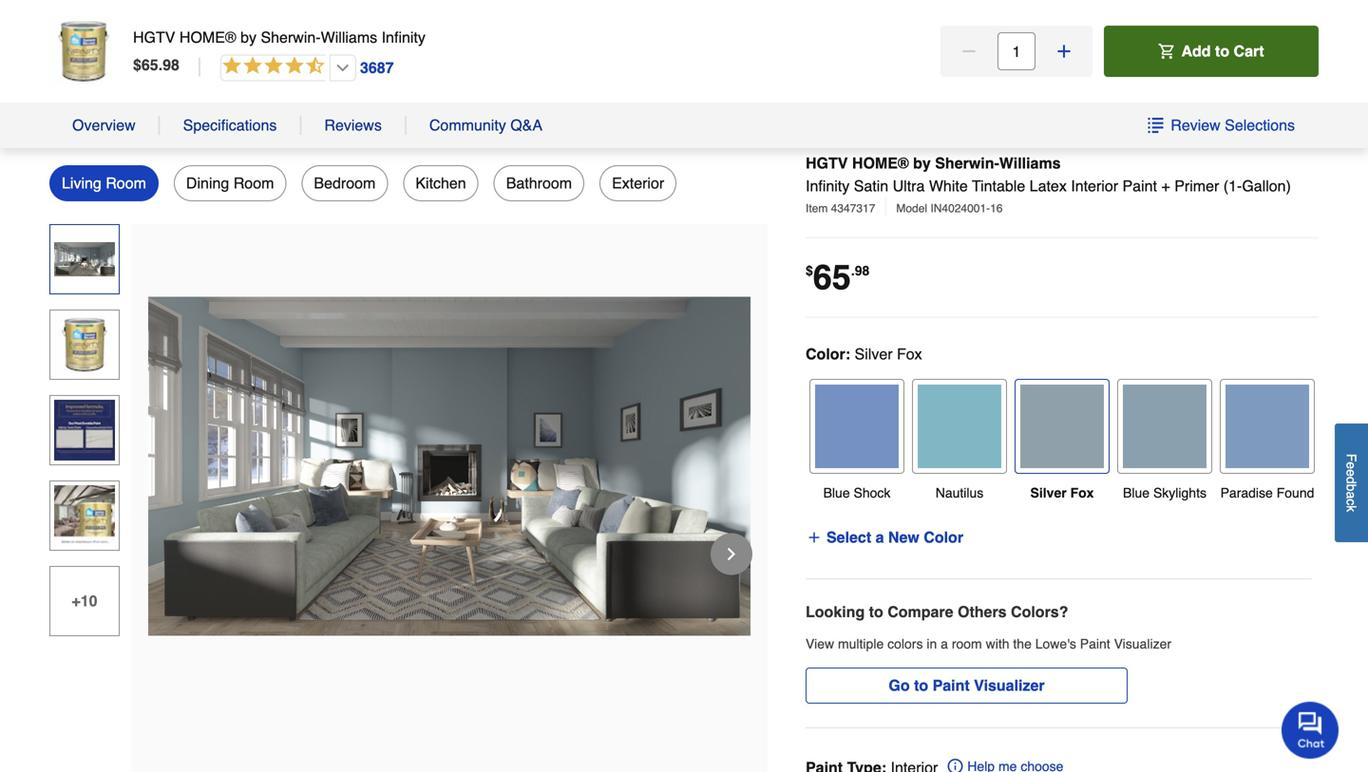 Task type: locate. For each thing, give the bounding box(es) containing it.
bathroom
[[506, 174, 572, 192]]

with
[[986, 637, 1010, 652]]

1 horizontal spatial by
[[914, 154, 931, 172]]

1 vertical spatial sherwin-
[[936, 154, 1000, 172]]

2 blue from the left
[[1124, 486, 1150, 501]]

hgtv for hgtv home® by sherwin-williams infinity satin ultra white tintable latex interior paint + primer (1-gallon)
[[806, 154, 848, 172]]

color
[[806, 346, 846, 363], [924, 529, 964, 547]]

williams up 3687
[[321, 29, 378, 46]]

0 horizontal spatial visualizer
[[975, 677, 1045, 695]]

paint right lowe's
[[1081, 637, 1111, 652]]

1 horizontal spatial blue
[[1124, 486, 1150, 501]]

go to paint visualizer button
[[806, 668, 1128, 705]]

kitchen
[[416, 174, 466, 192]]

visualizer right lowe's
[[1115, 637, 1172, 652]]

info image
[[948, 760, 963, 773]]

1 vertical spatial $
[[806, 263, 814, 279]]

williams for hgtv home® by sherwin-williams infinity satin ultra white tintable latex interior paint + primer (1-gallon)
[[1000, 154, 1061, 172]]

0 vertical spatial to
[[1216, 42, 1230, 60]]

1 vertical spatial paint
[[1081, 637, 1111, 652]]

1 vertical spatial by
[[914, 154, 931, 172]]

ultra
[[893, 177, 925, 195]]

0 vertical spatial infinity
[[382, 29, 426, 46]]

room right living
[[106, 174, 146, 192]]

to for go
[[915, 677, 929, 695]]

1 vertical spatial 65
[[814, 258, 852, 298]]

thumbnail: 1 image
[[54, 400, 115, 461]]

plus image
[[1055, 42, 1074, 61]]

williams
[[321, 29, 378, 46], [1000, 154, 1061, 172]]

1 horizontal spatial $
[[806, 263, 814, 279]]

living room
[[62, 174, 146, 192]]

by inside hgtv home® by sherwin-williams infinity satin ultra white tintable latex interior paint + primer (1-gallon)
[[914, 154, 931, 172]]

2 vertical spatial to
[[915, 677, 929, 695]]

0 vertical spatial $ 65 . 98
[[133, 56, 180, 74]]

1 horizontal spatial 98
[[855, 263, 870, 279]]

visualizer inside button
[[975, 677, 1045, 695]]

paint inside hgtv home® by sherwin-williams infinity satin ultra white tintable latex interior paint + primer (1-gallon)
[[1123, 177, 1158, 195]]

98 right productimage
[[163, 56, 180, 74]]

home® up satin
[[853, 154, 909, 172]]

f
[[1345, 454, 1360, 462]]

interior
[[1072, 177, 1119, 195]]

1 horizontal spatial sherwin-
[[936, 154, 1000, 172]]

option group containing blue shock
[[806, 364, 1320, 512]]

view
[[806, 637, 835, 652]]

0 horizontal spatial to
[[870, 604, 884, 621]]

room for dining room
[[234, 174, 274, 192]]

1 horizontal spatial home®
[[853, 154, 909, 172]]

to right add
[[1216, 42, 1230, 60]]

$ right productimage
[[133, 56, 142, 74]]

0 vertical spatial color
[[806, 346, 846, 363]]

home®
[[180, 29, 236, 46], [853, 154, 909, 172]]

a
[[1345, 492, 1360, 499], [876, 529, 885, 547], [941, 637, 949, 652]]

1 vertical spatial visualizer
[[975, 677, 1045, 695]]

0 vertical spatial home®
[[180, 29, 236, 46]]

$ 65 . 98 right productimage
[[133, 56, 180, 74]]

infinity up 3687
[[382, 29, 426, 46]]

1 vertical spatial home®
[[853, 154, 909, 172]]

1 horizontal spatial visualizer
[[1115, 637, 1172, 652]]

f e e d b a c k
[[1345, 454, 1360, 512]]

1 horizontal spatial color
[[924, 529, 964, 547]]

b
[[1345, 484, 1360, 492]]

2 vertical spatial a
[[941, 637, 949, 652]]

1 vertical spatial .
[[852, 263, 855, 279]]

0 horizontal spatial a
[[876, 529, 885, 547]]

infinity
[[382, 29, 426, 46], [806, 177, 850, 195]]

1 horizontal spatial hgtv
[[806, 154, 848, 172]]

a left new on the bottom
[[876, 529, 885, 547]]

1 horizontal spatial williams
[[1000, 154, 1061, 172]]

productimage image
[[49, 17, 118, 86]]

0 vertical spatial silver
[[855, 346, 893, 363]]

. down the 4347317
[[852, 263, 855, 279]]

0 horizontal spatial silver
[[855, 346, 893, 363]]

found
[[1277, 486, 1315, 501]]

1 vertical spatial color
[[924, 529, 964, 547]]

0 vertical spatial williams
[[321, 29, 378, 46]]

1 vertical spatial infinity
[[806, 177, 850, 195]]

add
[[1182, 42, 1212, 60]]

0 horizontal spatial infinity
[[382, 29, 426, 46]]

to inside button
[[915, 677, 929, 695]]

0 horizontal spatial williams
[[321, 29, 378, 46]]

65 down item 4347317
[[814, 258, 852, 298]]

+10 button
[[49, 567, 120, 637]]

white
[[930, 177, 968, 195]]

0 vertical spatial 98
[[163, 56, 180, 74]]

fox left blue skylights
[[1071, 486, 1095, 501]]

to up multiple
[[870, 604, 884, 621]]

sherwin- for hgtv home® by sherwin-williams infinity
[[261, 29, 321, 46]]

2 room from the left
[[234, 174, 274, 192]]

review
[[1171, 116, 1221, 134]]

williams inside hgtv home® by sherwin-williams infinity satin ultra white tintable latex interior paint + primer (1-gallon)
[[1000, 154, 1061, 172]]

silver
[[855, 346, 893, 363], [1031, 486, 1067, 501]]

0 vertical spatial $
[[133, 56, 142, 74]]

$ 65 . 98 down item 4347317
[[806, 258, 870, 298]]

e up d
[[1345, 462, 1360, 470]]

0 horizontal spatial home®
[[180, 29, 236, 46]]

thumbnail: 2 image
[[54, 486, 115, 547]]

0 horizontal spatial living room image
[[54, 242, 115, 277]]

living room image
[[54, 242, 115, 277], [148, 297, 751, 636]]

65
[[142, 56, 158, 74], [814, 258, 852, 298]]

latex
[[1030, 177, 1067, 195]]

sherwin- up the 4.5 stars "image"
[[261, 29, 321, 46]]

1 room from the left
[[106, 174, 146, 192]]

infinity inside hgtv home® by sherwin-williams infinity satin ultra white tintable latex interior paint + primer (1-gallon)
[[806, 177, 850, 195]]

0 vertical spatial visualizer
[[1115, 637, 1172, 652]]

home® for hgtv home® by sherwin-williams infinity
[[180, 29, 236, 46]]

1 vertical spatial fox
[[1071, 486, 1095, 501]]

option group
[[806, 364, 1320, 512]]

2 horizontal spatial paint
[[1123, 177, 1158, 195]]

.
[[158, 56, 163, 74], [852, 263, 855, 279]]

in4024001-
[[931, 202, 991, 215]]

$ 65 . 98
[[133, 56, 180, 74], [806, 258, 870, 298]]

sherwin-
[[261, 29, 321, 46], [936, 154, 1000, 172]]

1 horizontal spatial a
[[941, 637, 949, 652]]

sherwin- inside hgtv home® by sherwin-williams infinity satin ultra white tintable latex interior paint + primer (1-gallon)
[[936, 154, 1000, 172]]

by up ultra
[[914, 154, 931, 172]]

. right productimage
[[158, 56, 163, 74]]

a right in
[[941, 637, 949, 652]]

0 horizontal spatial sherwin-
[[261, 29, 321, 46]]

infinity up the "item"
[[806, 177, 850, 195]]

e up b
[[1345, 470, 1360, 477]]

1 vertical spatial living room image
[[148, 297, 751, 636]]

by up the 4.5 stars "image"
[[241, 29, 257, 46]]

williams for hgtv home® by sherwin-williams infinity
[[321, 29, 378, 46]]

0 horizontal spatial paint
[[933, 677, 970, 695]]

1 vertical spatial hgtv
[[806, 154, 848, 172]]

hgtv up the "item"
[[806, 154, 848, 172]]

0 vertical spatial living room image
[[54, 242, 115, 277]]

hgtv inside hgtv home® by sherwin-williams infinity satin ultra white tintable latex interior paint + primer (1-gallon)
[[806, 154, 848, 172]]

2 vertical spatial paint
[[933, 677, 970, 695]]

living
[[62, 174, 102, 192]]

0 horizontal spatial $
[[133, 56, 142, 74]]

0 vertical spatial fox
[[897, 346, 923, 363]]

plus image
[[807, 530, 822, 546]]

gallon)
[[1243, 177, 1292, 195]]

by
[[241, 29, 257, 46], [914, 154, 931, 172]]

room right dining
[[234, 174, 274, 192]]

0 vertical spatial sherwin-
[[261, 29, 321, 46]]

0 horizontal spatial fox
[[897, 346, 923, 363]]

lowe's
[[1036, 637, 1077, 652]]

fox
[[897, 346, 923, 363], [1071, 486, 1095, 501]]

paint
[[1123, 177, 1158, 195], [1081, 637, 1111, 652], [933, 677, 970, 695]]

model in4024001-16
[[897, 202, 1003, 215]]

silver right the nautilus at the right of the page
[[1031, 486, 1067, 501]]

infinity for hgtv home® by sherwin-williams infinity satin ultra white tintable latex interior paint + primer (1-gallon)
[[806, 177, 850, 195]]

sherwin- for hgtv home® by sherwin-williams infinity satin ultra white tintable latex interior paint + primer (1-gallon)
[[936, 154, 1000, 172]]

tintable
[[973, 177, 1026, 195]]

0 horizontal spatial .
[[158, 56, 163, 74]]

home® up specifications
[[180, 29, 236, 46]]

compare
[[888, 604, 954, 621]]

1 horizontal spatial fox
[[1071, 486, 1095, 501]]

1 vertical spatial $ 65 . 98
[[806, 258, 870, 298]]

0 vertical spatial hgtv
[[133, 29, 175, 46]]

paint down room
[[933, 677, 970, 695]]

1 vertical spatial to
[[870, 604, 884, 621]]

0 vertical spatial a
[[1345, 492, 1360, 499]]

$ down the "item"
[[806, 263, 814, 279]]

item 4347317
[[806, 202, 876, 215]]

room
[[106, 174, 146, 192], [234, 174, 274, 192]]

visualizer down with
[[975, 677, 1045, 695]]

4347317
[[832, 202, 876, 215]]

1 e from the top
[[1345, 462, 1360, 470]]

1 blue from the left
[[824, 486, 850, 501]]

2 horizontal spatial a
[[1345, 492, 1360, 499]]

specifications
[[183, 116, 277, 134]]

dining room
[[186, 174, 274, 192]]

home® inside hgtv home® by sherwin-williams infinity satin ultra white tintable latex interior paint + primer (1-gallon)
[[853, 154, 909, 172]]

visualizer
[[1115, 637, 1172, 652], [975, 677, 1045, 695]]

1 vertical spatial a
[[876, 529, 885, 547]]

to
[[1216, 42, 1230, 60], [870, 604, 884, 621], [915, 677, 929, 695]]

to inside button
[[1216, 42, 1230, 60]]

2 horizontal spatial to
[[1216, 42, 1230, 60]]

0 horizontal spatial blue
[[824, 486, 850, 501]]

0 horizontal spatial $ 65 . 98
[[133, 56, 180, 74]]

looking
[[806, 604, 865, 621]]

room for living room
[[106, 174, 146, 192]]

:
[[846, 346, 851, 363]]

0 horizontal spatial hgtv
[[133, 29, 175, 46]]

1 horizontal spatial room
[[234, 174, 274, 192]]

e
[[1345, 462, 1360, 470], [1345, 470, 1360, 477]]

sherwin- up white
[[936, 154, 1000, 172]]

0 horizontal spatial 65
[[142, 56, 158, 74]]

satin
[[854, 177, 889, 195]]

k
[[1345, 506, 1360, 512]]

community q&a link
[[430, 116, 543, 135]]

1 horizontal spatial to
[[915, 677, 929, 695]]

silver right :
[[855, 346, 893, 363]]

a up k at the right bottom of page
[[1345, 492, 1360, 499]]

overview
[[72, 116, 136, 134]]

review selections
[[1171, 116, 1296, 134]]

0 horizontal spatial color
[[806, 346, 846, 363]]

65 right productimage
[[142, 56, 158, 74]]

1 horizontal spatial silver
[[1031, 486, 1067, 501]]

1 vertical spatial williams
[[1000, 154, 1061, 172]]

fox right :
[[897, 346, 923, 363]]

1 horizontal spatial infinity
[[806, 177, 850, 195]]

chat invite button image
[[1282, 702, 1340, 760]]

blue skylights
[[1124, 486, 1207, 501]]

3687
[[360, 59, 394, 77]]

$
[[133, 56, 142, 74], [806, 263, 814, 279]]

primer
[[1175, 177, 1220, 195]]

98 down the 4347317
[[855, 263, 870, 279]]

williams up "latex"
[[1000, 154, 1061, 172]]

hgtv right productimage
[[133, 29, 175, 46]]

0 horizontal spatial room
[[106, 174, 146, 192]]

paint left "+"
[[1123, 177, 1158, 195]]

blue
[[824, 486, 850, 501], [1124, 486, 1150, 501]]

1 vertical spatial silver
[[1031, 486, 1067, 501]]

home® for hgtv home® by sherwin-williams infinity satin ultra white tintable latex interior paint + primer (1-gallon)
[[853, 154, 909, 172]]

1 horizontal spatial paint
[[1081, 637, 1111, 652]]

0 horizontal spatial by
[[241, 29, 257, 46]]

bedroom
[[314, 174, 376, 192]]

blue left skylights
[[1124, 486, 1150, 501]]

blue left shock
[[824, 486, 850, 501]]

0 vertical spatial paint
[[1123, 177, 1158, 195]]

paradise
[[1221, 486, 1274, 501]]

specifications link
[[183, 116, 277, 135]]

to right go
[[915, 677, 929, 695]]

0 vertical spatial by
[[241, 29, 257, 46]]

2 e from the top
[[1345, 470, 1360, 477]]



Task type: describe. For each thing, give the bounding box(es) containing it.
paint inside button
[[933, 677, 970, 695]]

1 horizontal spatial living room image
[[148, 297, 751, 636]]

select a new color
[[827, 529, 964, 547]]

review selections button
[[1148, 116, 1297, 135]]

go to paint visualizer
[[889, 677, 1045, 695]]

colors
[[888, 637, 924, 652]]

overview link
[[72, 116, 136, 135]]

q&a
[[511, 116, 543, 134]]

go
[[889, 677, 910, 695]]

1 horizontal spatial 65
[[814, 258, 852, 298]]

+
[[1162, 177, 1171, 195]]

c
[[1345, 499, 1360, 506]]

infinity for hgtv home® by sherwin-williams infinity
[[382, 29, 426, 46]]

item
[[806, 202, 828, 215]]

skylights
[[1154, 486, 1207, 501]]

blue for blue skylights
[[1124, 486, 1150, 501]]

Stepper number input field with increment and decrement buttons number field
[[998, 32, 1036, 70]]

chevron right image
[[722, 545, 742, 564]]

community q&a
[[430, 116, 543, 134]]

1 vertical spatial 98
[[855, 263, 870, 279]]

list view image
[[1149, 118, 1164, 133]]

multiple
[[838, 637, 884, 652]]

view multiple colors in a room with the lowe's paint visualizer
[[806, 637, 1172, 652]]

color : silver fox
[[806, 346, 923, 363]]

16
[[991, 202, 1003, 215]]

community
[[430, 116, 506, 134]]

others
[[958, 604, 1007, 621]]

in
[[927, 637, 938, 652]]

blue shock
[[824, 486, 891, 501]]

base thumbnail: 0 image
[[54, 315, 115, 376]]

0 vertical spatial .
[[158, 56, 163, 74]]

to for add
[[1216, 42, 1230, 60]]

hgtv for hgtv home® by sherwin-williams infinity
[[133, 29, 175, 46]]

add to cart
[[1182, 42, 1265, 60]]

1 horizontal spatial .
[[852, 263, 855, 279]]

minus image
[[960, 42, 979, 61]]

dining
[[186, 174, 229, 192]]

add to cart button
[[1105, 26, 1320, 77]]

(1-
[[1224, 177, 1243, 195]]

1 horizontal spatial $ 65 . 98
[[806, 258, 870, 298]]

paradise found
[[1221, 486, 1315, 501]]

0 horizontal spatial 98
[[163, 56, 180, 74]]

nautilus
[[936, 486, 984, 501]]

color inside select a new color button
[[924, 529, 964, 547]]

by for hgtv home® by sherwin-williams infinity satin ultra white tintable latex interior paint + primer (1-gallon)
[[914, 154, 931, 172]]

blue for blue shock
[[824, 486, 850, 501]]

shock
[[854, 486, 891, 501]]

d
[[1345, 477, 1360, 484]]

f e e d b a c k button
[[1336, 424, 1369, 543]]

select
[[827, 529, 872, 547]]

hgtv home® by sherwin-williams infinity
[[133, 29, 426, 46]]

hgtv home® by sherwin-williams infinity satin ultra white tintable latex interior paint + primer (1-gallon) element
[[806, 152, 1320, 198]]

new
[[889, 529, 920, 547]]

silver inside option group
[[1031, 486, 1067, 501]]

to for looking
[[870, 604, 884, 621]]

selections
[[1226, 116, 1296, 134]]

+10
[[72, 593, 98, 610]]

silver fox
[[1031, 486, 1095, 501]]

room
[[952, 637, 983, 652]]

cart
[[1234, 42, 1265, 60]]

model
[[897, 202, 928, 215]]

the
[[1014, 637, 1032, 652]]

hgtv home® by sherwin-williams infinity satin ultra white tintable latex interior paint + primer (1-gallon)
[[806, 154, 1292, 195]]

looking to compare others colors?
[[806, 604, 1069, 621]]

by for hgtv home® by sherwin-williams infinity
[[241, 29, 257, 46]]

0 vertical spatial 65
[[142, 56, 158, 74]]

4.5 stars image
[[220, 54, 395, 82]]

colors?
[[1012, 604, 1069, 621]]

cart image
[[1159, 44, 1174, 59]]

reviews
[[325, 116, 382, 134]]

reviews link
[[325, 116, 382, 135]]

select a new color button
[[806, 528, 965, 549]]

exterior
[[612, 174, 665, 192]]



Task type: vqa. For each thing, say whether or not it's contained in the screenshot.
remove
no



